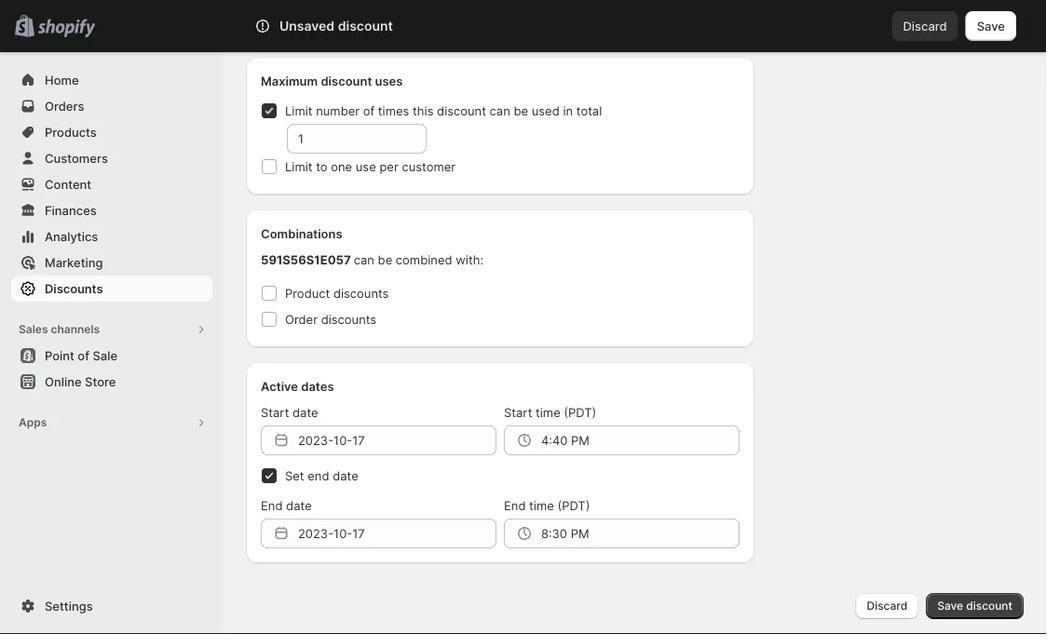 Task type: locate. For each thing, give the bounding box(es) containing it.
products
[[45, 125, 97, 139]]

discard button for save
[[892, 11, 959, 41]]

0 horizontal spatial of
[[78, 349, 89, 363]]

0 vertical spatial can
[[490, 103, 511, 118]]

discard
[[904, 19, 948, 33], [867, 600, 908, 613]]

sales channels
[[19, 323, 100, 336]]

2 limit from the top
[[285, 159, 313, 174]]

customer
[[402, 159, 456, 174]]

limit to one use per customer
[[285, 159, 456, 174]]

start
[[261, 405, 289, 420], [504, 405, 533, 420]]

2 vertical spatial date
[[286, 499, 312, 513]]

1 vertical spatial can
[[354, 253, 375, 267]]

unsaved discount
[[280, 18, 393, 34]]

1 horizontal spatial end
[[504, 499, 526, 513]]

content link
[[11, 171, 213, 198]]

1 vertical spatial be
[[378, 253, 393, 267]]

limit left to
[[285, 159, 313, 174]]

0 vertical spatial discard
[[904, 19, 948, 33]]

discard button left save discount button
[[856, 594, 919, 620]]

apps button
[[11, 410, 213, 436]]

limit
[[285, 103, 313, 118], [285, 159, 313, 174]]

specific
[[285, 7, 331, 21]]

discounts down 591s56s1e057 can be combined with:
[[334, 286, 389, 301]]

discount
[[338, 18, 393, 34], [321, 74, 372, 88], [437, 103, 486, 118], [967, 600, 1013, 613]]

time
[[536, 405, 561, 420], [529, 499, 554, 513]]

settings
[[45, 599, 93, 614]]

be
[[514, 103, 529, 118], [378, 253, 393, 267]]

discounts down the product discounts
[[321, 312, 377, 327]]

1 vertical spatial save
[[938, 600, 964, 613]]

2 end from the left
[[504, 499, 526, 513]]

be left used
[[514, 103, 529, 118]]

total
[[577, 103, 602, 118]]

discount for unsaved
[[338, 18, 393, 34]]

0 vertical spatial discard button
[[892, 11, 959, 41]]

None text field
[[287, 124, 427, 154]]

date right end at the bottom of the page
[[333, 469, 359, 483]]

use
[[356, 159, 376, 174]]

unsaved
[[280, 18, 335, 34]]

date down active dates
[[293, 405, 318, 420]]

0 horizontal spatial start
[[261, 405, 289, 420]]

1 vertical spatial discounts
[[321, 312, 377, 327]]

finances
[[45, 203, 97, 218]]

591s56s1e057 can be combined with:
[[261, 253, 484, 267]]

products link
[[11, 119, 213, 145]]

0 vertical spatial save
[[977, 19, 1006, 33]]

0 vertical spatial limit
[[285, 103, 313, 118]]

discount inside button
[[967, 600, 1013, 613]]

1 horizontal spatial start
[[504, 405, 533, 420]]

start for start time (pdt)
[[504, 405, 533, 420]]

discounts
[[334, 286, 389, 301], [321, 312, 377, 327]]

with:
[[456, 253, 484, 267]]

(pdt) for start time (pdt)
[[564, 405, 597, 420]]

uses
[[375, 74, 403, 88]]

active dates
[[261, 379, 334, 394]]

marketing
[[45, 255, 103, 270]]

apps
[[19, 416, 47, 430]]

discount for save
[[967, 600, 1013, 613]]

0 horizontal spatial save
[[938, 600, 964, 613]]

(pdt) up end time (pdt) text field
[[558, 499, 590, 513]]

discard for save
[[904, 19, 948, 33]]

content
[[45, 177, 91, 192]]

discounts link
[[11, 276, 213, 302]]

1 vertical spatial discard button
[[856, 594, 919, 620]]

1 vertical spatial discard
[[867, 600, 908, 613]]

save
[[977, 19, 1006, 33], [938, 600, 964, 613]]

1 end from the left
[[261, 499, 283, 513]]

1 vertical spatial time
[[529, 499, 554, 513]]

used
[[532, 103, 560, 118]]

save discount button
[[927, 594, 1024, 620]]

point
[[45, 349, 74, 363]]

(pdt) up start time (pdt) text box
[[564, 405, 597, 420]]

time for start
[[536, 405, 561, 420]]

of left the sale
[[78, 349, 89, 363]]

product
[[285, 286, 330, 301]]

1 start from the left
[[261, 405, 289, 420]]

date
[[293, 405, 318, 420], [333, 469, 359, 483], [286, 499, 312, 513]]

1 vertical spatial (pdt)
[[558, 499, 590, 513]]

0 vertical spatial of
[[363, 103, 375, 118]]

0 vertical spatial be
[[514, 103, 529, 118]]

start date
[[261, 405, 318, 420]]

combined
[[396, 253, 453, 267]]

date down the set
[[286, 499, 312, 513]]

591s56s1e057
[[261, 253, 351, 267]]

discard left save button
[[904, 19, 948, 33]]

this
[[413, 103, 434, 118]]

discard button left save button
[[892, 11, 959, 41]]

point of sale link
[[11, 343, 213, 369]]

1 vertical spatial of
[[78, 349, 89, 363]]

can
[[490, 103, 511, 118], [354, 253, 375, 267]]

1 limit from the top
[[285, 103, 313, 118]]

limit number of times this discount can be used in total
[[285, 103, 602, 118]]

0 vertical spatial discounts
[[334, 286, 389, 301]]

per
[[380, 159, 399, 174]]

shopify image
[[38, 19, 95, 38]]

0 vertical spatial time
[[536, 405, 561, 420]]

0 vertical spatial date
[[293, 405, 318, 420]]

save for save
[[977, 19, 1006, 33]]

maximum discount uses
[[261, 74, 403, 88]]

0 vertical spatial (pdt)
[[564, 405, 597, 420]]

be left combined
[[378, 253, 393, 267]]

1 horizontal spatial save
[[977, 19, 1006, 33]]

discount for maximum
[[321, 74, 372, 88]]

limit down "maximum"
[[285, 103, 313, 118]]

of left times
[[363, 103, 375, 118]]

save button
[[966, 11, 1017, 41]]

of
[[363, 103, 375, 118], [78, 349, 89, 363]]

end date
[[261, 499, 312, 513]]

2 start from the left
[[504, 405, 533, 420]]

discounts for order discounts
[[321, 312, 377, 327]]

end for end time (pdt)
[[504, 499, 526, 513]]

home link
[[11, 67, 213, 93]]

start time (pdt)
[[504, 405, 597, 420]]

can up the product discounts
[[354, 253, 375, 267]]

0 horizontal spatial end
[[261, 499, 283, 513]]

point of sale button
[[0, 343, 224, 369]]

(pdt)
[[564, 405, 597, 420], [558, 499, 590, 513]]

can left used
[[490, 103, 511, 118]]

end for end date
[[261, 499, 283, 513]]

discard left save discount
[[867, 600, 908, 613]]

save discount
[[938, 600, 1013, 613]]

1 vertical spatial limit
[[285, 159, 313, 174]]

limit for limit number of times this discount can be used in total
[[285, 103, 313, 118]]

end
[[261, 499, 283, 513], [504, 499, 526, 513]]

discard button
[[892, 11, 959, 41], [856, 594, 919, 620]]

Start time (PDT) text field
[[542, 426, 740, 456]]



Task type: describe. For each thing, give the bounding box(es) containing it.
orders
[[45, 99, 84, 113]]

active
[[261, 379, 298, 394]]

analytics
[[45, 229, 98, 244]]

set end date
[[285, 469, 359, 483]]

time for end
[[529, 499, 554, 513]]

end
[[308, 469, 329, 483]]

customers
[[334, 7, 395, 21]]

order discounts
[[285, 312, 377, 327]]

date for end date
[[286, 499, 312, 513]]

order
[[285, 312, 318, 327]]

End time (PDT) text field
[[542, 519, 740, 549]]

point of sale
[[45, 349, 117, 363]]

marketing link
[[11, 250, 213, 276]]

to
[[316, 159, 328, 174]]

finances link
[[11, 198, 213, 224]]

online
[[45, 375, 82, 389]]

Start date text field
[[298, 426, 497, 456]]

customers
[[45, 151, 108, 165]]

product discounts
[[285, 286, 389, 301]]

end time (pdt)
[[504, 499, 590, 513]]

1 horizontal spatial can
[[490, 103, 511, 118]]

combinations
[[261, 226, 343, 241]]

customers link
[[11, 145, 213, 171]]

sales
[[19, 323, 48, 336]]

discard for save discount
[[867, 600, 908, 613]]

times
[[378, 103, 409, 118]]

online store
[[45, 375, 116, 389]]

End date text field
[[298, 519, 497, 549]]

online store link
[[11, 369, 213, 395]]

maximum
[[261, 74, 318, 88]]

specific customers
[[285, 7, 395, 21]]

1 horizontal spatial of
[[363, 103, 375, 118]]

(pdt) for end time (pdt)
[[558, 499, 590, 513]]

search button
[[253, 11, 794, 41]]

search
[[283, 19, 323, 33]]

sales channels button
[[11, 317, 213, 343]]

home
[[45, 73, 79, 87]]

discounts
[[45, 281, 103, 296]]

number
[[316, 103, 360, 118]]

store
[[85, 375, 116, 389]]

analytics link
[[11, 224, 213, 250]]

settings link
[[11, 594, 213, 620]]

of inside button
[[78, 349, 89, 363]]

orders link
[[11, 93, 213, 119]]

date for start date
[[293, 405, 318, 420]]

discounts for product discounts
[[334, 286, 389, 301]]

start for start date
[[261, 405, 289, 420]]

channels
[[51, 323, 100, 336]]

in
[[563, 103, 573, 118]]

1 horizontal spatial be
[[514, 103, 529, 118]]

limit for limit to one use per customer
[[285, 159, 313, 174]]

0 horizontal spatial can
[[354, 253, 375, 267]]

0 horizontal spatial be
[[378, 253, 393, 267]]

sale
[[93, 349, 117, 363]]

one
[[331, 159, 352, 174]]

discard button for save discount
[[856, 594, 919, 620]]

save for save discount
[[938, 600, 964, 613]]

set
[[285, 469, 304, 483]]

dates
[[301, 379, 334, 394]]

online store button
[[0, 369, 224, 395]]

1 vertical spatial date
[[333, 469, 359, 483]]



